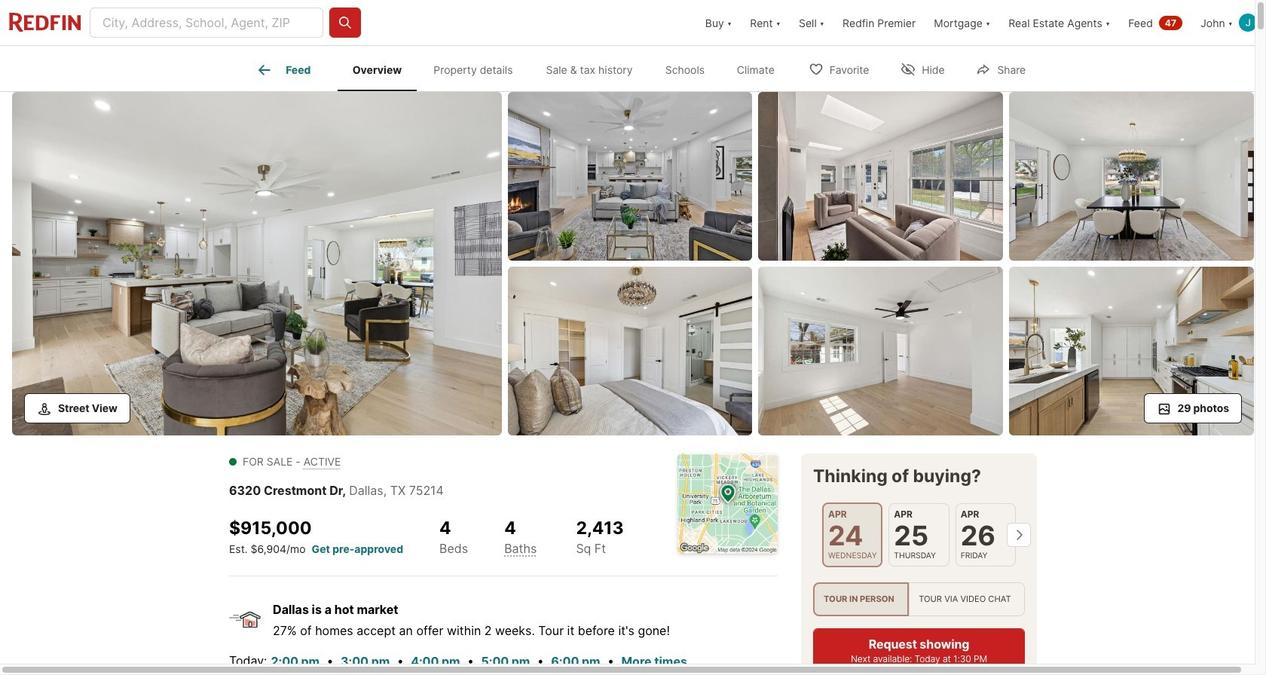 Task type: vqa. For each thing, say whether or not it's contained in the screenshot.
City, Address, School, Agent, ZIP search box
yes



Task type: locate. For each thing, give the bounding box(es) containing it.
None button
[[822, 503, 883, 568], [889, 503, 949, 567], [955, 503, 1016, 567], [822, 503, 883, 568], [889, 503, 949, 567], [955, 503, 1016, 567]]

6320 crestmont dr, dallas, tx 75214 image
[[12, 92, 502, 436], [508, 92, 753, 261], [759, 92, 1003, 261], [1009, 92, 1254, 261], [508, 267, 753, 436], [759, 267, 1003, 436], [1009, 267, 1254, 436]]

tab list
[[229, 46, 803, 91]]

list box
[[813, 583, 1025, 617]]

next image
[[1007, 523, 1031, 547]]



Task type: describe. For each thing, give the bounding box(es) containing it.
submit search image
[[338, 15, 353, 30]]

user photo image
[[1239, 14, 1257, 32]]

City, Address, School, Agent, ZIP search field
[[90, 8, 323, 38]]

map entry image
[[678, 454, 778, 554]]



